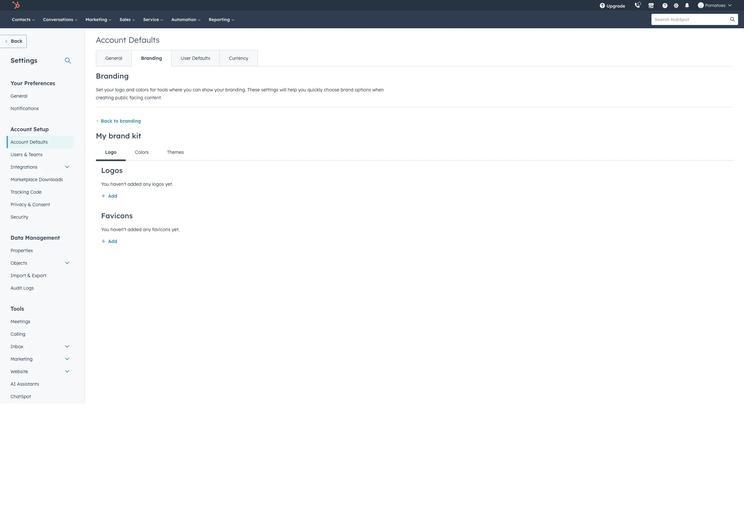 Task type: describe. For each thing, give the bounding box(es) containing it.
sales link
[[116, 11, 139, 28]]

when
[[372, 87, 384, 93]]

logos
[[152, 181, 164, 187]]

where
[[169, 87, 182, 93]]

for
[[150, 87, 156, 93]]

can
[[193, 87, 201, 93]]

your preferences element
[[7, 80, 74, 115]]

favicons
[[101, 211, 133, 221]]

your preferences
[[11, 80, 55, 87]]

1 vertical spatial brand
[[109, 131, 130, 141]]

you haven't added any logos yet.
[[101, 181, 173, 187]]

objects button
[[7, 257, 74, 270]]

any for logos
[[143, 181, 151, 187]]

users & teams link
[[7, 149, 74, 161]]

ai
[[11, 382, 16, 388]]

colors
[[135, 150, 149, 155]]

user defaults link
[[171, 50, 219, 66]]

1 vertical spatial branding
[[96, 71, 129, 81]]

upgrade image
[[599, 3, 605, 9]]

quickly
[[307, 87, 323, 93]]

my
[[96, 131, 106, 141]]

back for back
[[11, 38, 22, 44]]

service
[[143, 17, 160, 22]]

reporting link
[[205, 11, 238, 28]]

currency
[[229, 55, 248, 61]]

chatspot
[[11, 394, 31, 400]]

settings image
[[673, 3, 679, 9]]

defaults for user defaults link
[[192, 55, 210, 61]]

notifications image
[[684, 3, 690, 9]]

hubspot image
[[12, 1, 20, 9]]

tools
[[157, 87, 168, 93]]

branding.
[[225, 87, 246, 93]]

privacy & consent link
[[7, 199, 74, 211]]

to
[[114, 118, 118, 124]]

inbox
[[11, 344, 23, 350]]

facing
[[129, 95, 143, 101]]

0 vertical spatial branding
[[141, 55, 162, 61]]

users & teams
[[11, 152, 43, 158]]

themes link
[[158, 145, 193, 160]]

ai assistants
[[11, 382, 39, 388]]

calling icon button
[[632, 1, 643, 10]]

marketing inside marketing button
[[11, 357, 33, 363]]

calling link
[[7, 328, 74, 341]]

chatspot link
[[7, 391, 74, 404]]

help image
[[662, 3, 668, 9]]

back link
[[0, 35, 27, 48]]

general for your
[[11, 93, 27, 99]]

defaults for account defaults link on the top of page
[[30, 139, 48, 145]]

audit logs link
[[7, 282, 74, 295]]

you haven't added any favicons yet.
[[101, 227, 180, 233]]

calling icon image
[[634, 3, 640, 9]]

assistants
[[17, 382, 39, 388]]

you for favicons
[[101, 227, 109, 233]]

meetings
[[11, 319, 30, 325]]

upgrade
[[607, 3, 625, 9]]

help
[[288, 87, 297, 93]]

public
[[115, 95, 128, 101]]

teams
[[29, 152, 43, 158]]

general for account
[[105, 55, 122, 61]]

tracking code
[[11, 189, 42, 195]]

colors link
[[126, 145, 158, 160]]

kit
[[132, 131, 141, 141]]

management
[[25, 235, 60, 241]]

audit
[[11, 286, 22, 292]]

audit logs
[[11, 286, 34, 292]]

general link for defaults
[[96, 50, 132, 66]]

2 you from the left
[[298, 87, 306, 93]]

my brand kit
[[96, 131, 141, 141]]

marketplaces image
[[648, 3, 654, 9]]

sales
[[120, 17, 132, 22]]

data management element
[[7, 235, 74, 295]]

marketing inside marketing link
[[86, 17, 108, 22]]

creating
[[96, 95, 114, 101]]

import & export
[[11, 273, 46, 279]]

account for users & teams
[[11, 126, 32, 133]]

notifications
[[11, 106, 39, 112]]

navigation containing general
[[96, 50, 258, 67]]

haven't for logos
[[110, 181, 126, 187]]

setup
[[33, 126, 49, 133]]

account for branding
[[96, 35, 126, 45]]

brand inside set your logo and colors for tools where you can show your branding. these settings will help you quickly choose brand options when creating public facing content.
[[341, 87, 353, 93]]

logo
[[115, 87, 125, 93]]

website button
[[7, 366, 74, 378]]

users
[[11, 152, 23, 158]]

reporting
[[209, 17, 231, 22]]

and
[[126, 87, 134, 93]]

search button
[[727, 14, 738, 25]]

export
[[32, 273, 46, 279]]

help button
[[659, 0, 671, 11]]

import
[[11, 273, 26, 279]]

tyler black image
[[698, 2, 704, 8]]

marketplace downloads link
[[7, 174, 74, 186]]

meetings link
[[7, 316, 74, 328]]

1 your from the left
[[104, 87, 114, 93]]

tools element
[[7, 306, 74, 404]]

data management
[[11, 235, 60, 241]]

ai assistants link
[[7, 378, 74, 391]]

back to branding
[[101, 118, 141, 124]]

settings
[[261, 87, 278, 93]]

yet. for logos
[[165, 181, 173, 187]]

service link
[[139, 11, 167, 28]]

will
[[280, 87, 286, 93]]



Task type: locate. For each thing, give the bounding box(es) containing it.
0 horizontal spatial you
[[184, 87, 191, 93]]

0 horizontal spatial branding
[[96, 71, 129, 81]]

2 added from the top
[[128, 227, 142, 233]]

0 horizontal spatial brand
[[109, 131, 130, 141]]

0 horizontal spatial general link
[[7, 90, 74, 102]]

your
[[11, 80, 23, 87]]

defaults up users & teams link
[[30, 139, 48, 145]]

you
[[184, 87, 191, 93], [298, 87, 306, 93]]

currency link
[[219, 50, 257, 66]]

user
[[181, 55, 191, 61]]

back
[[11, 38, 22, 44], [101, 118, 112, 124]]

1 vertical spatial marketing
[[11, 357, 33, 363]]

1 horizontal spatial back
[[101, 118, 112, 124]]

0 vertical spatial marketing
[[86, 17, 108, 22]]

1 vertical spatial account
[[11, 126, 32, 133]]

menu containing pomatoes
[[595, 0, 736, 11]]

0 vertical spatial add button
[[101, 192, 117, 201]]

0 vertical spatial general
[[105, 55, 122, 61]]

logs
[[23, 286, 34, 292]]

1 vertical spatial add
[[108, 239, 117, 245]]

defaults
[[128, 35, 160, 45], [192, 55, 210, 61], [30, 139, 48, 145]]

marketing left the sales
[[86, 17, 108, 22]]

general link down preferences
[[7, 90, 74, 102]]

add button for logos
[[101, 192, 117, 201]]

marketing link
[[82, 11, 116, 28]]

1 horizontal spatial branding
[[141, 55, 162, 61]]

general up logo
[[105, 55, 122, 61]]

2 vertical spatial &
[[27, 273, 31, 279]]

add
[[108, 193, 117, 199], [108, 239, 117, 245]]

menu item
[[630, 0, 631, 11]]

conversations
[[43, 17, 74, 22]]

0 vertical spatial yet.
[[165, 181, 173, 187]]

0 vertical spatial account defaults
[[96, 35, 160, 45]]

properties link
[[7, 245, 74, 257]]

branding
[[141, 55, 162, 61], [96, 71, 129, 81]]

brand down back to branding button
[[109, 131, 130, 141]]

0 vertical spatial brand
[[341, 87, 353, 93]]

0 vertical spatial account
[[96, 35, 126, 45]]

account left setup
[[11, 126, 32, 133]]

added left logos
[[128, 181, 142, 187]]

these
[[247, 87, 260, 93]]

& right users
[[24, 152, 27, 158]]

tab list containing logo
[[96, 145, 734, 161]]

choose
[[324, 87, 339, 93]]

security
[[11, 214, 28, 220]]

themes
[[167, 150, 184, 155]]

1 vertical spatial back
[[101, 118, 112, 124]]

you for logos
[[101, 181, 109, 187]]

settings
[[11, 56, 37, 65]]

0 horizontal spatial general
[[11, 93, 27, 99]]

any left favicons
[[143, 227, 151, 233]]

tracking code link
[[7, 186, 74, 199]]

1 horizontal spatial defaults
[[128, 35, 160, 45]]

added down favicons
[[128, 227, 142, 233]]

0 horizontal spatial defaults
[[30, 139, 48, 145]]

haven't down logos
[[110, 181, 126, 187]]

account defaults inside account setup element
[[11, 139, 48, 145]]

brand
[[341, 87, 353, 93], [109, 131, 130, 141]]

favicons
[[152, 227, 170, 233]]

& for consent
[[28, 202, 31, 208]]

set
[[96, 87, 103, 93]]

Search HubSpot search field
[[652, 14, 732, 25]]

defaults inside account defaults link
[[30, 139, 48, 145]]

0 vertical spatial any
[[143, 181, 151, 187]]

2 any from the top
[[143, 227, 151, 233]]

automation
[[171, 17, 198, 22]]

1 haven't from the top
[[110, 181, 126, 187]]

defaults inside user defaults link
[[192, 55, 210, 61]]

pomatoes
[[705, 3, 726, 8]]

& right the 'privacy'
[[28, 202, 31, 208]]

1 vertical spatial general
[[11, 93, 27, 99]]

logo link
[[96, 145, 126, 161]]

add for logos
[[108, 193, 117, 199]]

marketing
[[86, 17, 108, 22], [11, 357, 33, 363]]

& for export
[[27, 273, 31, 279]]

marketing button
[[7, 353, 74, 366]]

general link for preferences
[[7, 90, 74, 102]]

marketplace downloads
[[11, 177, 63, 183]]

0 vertical spatial haven't
[[110, 181, 126, 187]]

1 horizontal spatial your
[[214, 87, 224, 93]]

added for logos
[[128, 181, 142, 187]]

notifications link
[[7, 102, 74, 115]]

branding link
[[132, 50, 171, 66]]

website
[[11, 369, 28, 375]]

you down logos
[[101, 181, 109, 187]]

downloads
[[39, 177, 63, 183]]

1 added from the top
[[128, 181, 142, 187]]

branding up for
[[141, 55, 162, 61]]

1 you from the top
[[101, 181, 109, 187]]

any
[[143, 181, 151, 187], [143, 227, 151, 233]]

add for favicons
[[108, 239, 117, 245]]

1 horizontal spatial general
[[105, 55, 122, 61]]

1 vertical spatial general link
[[7, 90, 74, 102]]

branding up logo
[[96, 71, 129, 81]]

account defaults up users & teams
[[11, 139, 48, 145]]

general link up logo
[[96, 50, 132, 66]]

you right help
[[298, 87, 306, 93]]

marketplaces button
[[644, 0, 658, 11]]

data
[[11, 235, 23, 241]]

add up favicons
[[108, 193, 117, 199]]

import & export link
[[7, 270, 74, 282]]

account setup
[[11, 126, 49, 133]]

inbox button
[[7, 341, 74, 353]]

& left export
[[27, 273, 31, 279]]

brand right choose
[[341, 87, 353, 93]]

privacy
[[11, 202, 26, 208]]

1 you from the left
[[184, 87, 191, 93]]

tools
[[11, 306, 24, 313]]

logos
[[101, 166, 123, 175]]

added
[[128, 181, 142, 187], [128, 227, 142, 233]]

add button up favicons
[[101, 192, 117, 201]]

1 horizontal spatial brand
[[341, 87, 353, 93]]

properties
[[11, 248, 33, 254]]

yet. right logos
[[165, 181, 173, 187]]

marketplace
[[11, 177, 37, 183]]

1 vertical spatial haven't
[[110, 227, 126, 233]]

2 add button from the top
[[101, 238, 117, 246]]

0 vertical spatial added
[[128, 181, 142, 187]]

2 vertical spatial account
[[11, 139, 28, 145]]

menu
[[595, 0, 736, 11]]

0 vertical spatial you
[[101, 181, 109, 187]]

account defaults link
[[7, 136, 74, 149]]

privacy & consent
[[11, 202, 50, 208]]

general inside your preferences element
[[11, 93, 27, 99]]

1 vertical spatial defaults
[[192, 55, 210, 61]]

add button for favicons
[[101, 238, 117, 246]]

back for back to branding
[[101, 118, 112, 124]]

back to branding button
[[96, 118, 141, 124]]

conversations link
[[39, 11, 82, 28]]

& for teams
[[24, 152, 27, 158]]

notifications button
[[682, 0, 693, 11]]

contacts
[[12, 17, 32, 22]]

0 vertical spatial back
[[11, 38, 22, 44]]

2 vertical spatial defaults
[[30, 139, 48, 145]]

account
[[96, 35, 126, 45], [11, 126, 32, 133], [11, 139, 28, 145]]

2 you from the top
[[101, 227, 109, 233]]

yet. for favicons
[[172, 227, 180, 233]]

1 vertical spatial added
[[128, 227, 142, 233]]

&
[[24, 152, 27, 158], [28, 202, 31, 208], [27, 273, 31, 279]]

1 vertical spatial account defaults
[[11, 139, 48, 145]]

content.
[[144, 95, 162, 101]]

you left can
[[184, 87, 191, 93]]

1 vertical spatial &
[[28, 202, 31, 208]]

tracking
[[11, 189, 29, 195]]

navigation
[[96, 50, 258, 67]]

account setup element
[[7, 126, 74, 224]]

search image
[[730, 17, 735, 22]]

any for favicons
[[143, 227, 151, 233]]

0 horizontal spatial your
[[104, 87, 114, 93]]

colors
[[136, 87, 149, 93]]

added for favicons
[[128, 227, 142, 233]]

you down favicons
[[101, 227, 109, 233]]

integrations button
[[7, 161, 74, 174]]

& inside data management element
[[27, 273, 31, 279]]

account up users
[[11, 139, 28, 145]]

1 horizontal spatial you
[[298, 87, 306, 93]]

general inside navigation
[[105, 55, 122, 61]]

1 any from the top
[[143, 181, 151, 187]]

1 horizontal spatial account defaults
[[96, 35, 160, 45]]

options
[[355, 87, 371, 93]]

0 horizontal spatial back
[[11, 38, 22, 44]]

general link
[[96, 50, 132, 66], [7, 90, 74, 102]]

0 vertical spatial &
[[24, 152, 27, 158]]

integrations
[[11, 164, 37, 170]]

2 haven't from the top
[[110, 227, 126, 233]]

your up creating
[[104, 87, 114, 93]]

tab list
[[96, 145, 734, 161]]

defaults up branding link on the left of the page
[[128, 35, 160, 45]]

2 add from the top
[[108, 239, 117, 245]]

2 horizontal spatial defaults
[[192, 55, 210, 61]]

you
[[101, 181, 109, 187], [101, 227, 109, 233]]

1 vertical spatial you
[[101, 227, 109, 233]]

logo
[[105, 150, 117, 155]]

back up settings
[[11, 38, 22, 44]]

back left to
[[101, 118, 112, 124]]

account defaults down the 'sales' link
[[96, 35, 160, 45]]

yet.
[[165, 181, 173, 187], [172, 227, 180, 233]]

automation link
[[167, 11, 205, 28]]

0 vertical spatial add
[[108, 193, 117, 199]]

show
[[202, 87, 213, 93]]

consent
[[32, 202, 50, 208]]

your right show
[[214, 87, 224, 93]]

contacts link
[[8, 11, 39, 28]]

0 horizontal spatial marketing
[[11, 357, 33, 363]]

1 horizontal spatial marketing
[[86, 17, 108, 22]]

general
[[105, 55, 122, 61], [11, 93, 27, 99]]

code
[[30, 189, 42, 195]]

yet. right favicons
[[172, 227, 180, 233]]

add button
[[101, 192, 117, 201], [101, 238, 117, 246]]

account down marketing link
[[96, 35, 126, 45]]

1 vertical spatial add button
[[101, 238, 117, 246]]

calling
[[11, 332, 25, 338]]

1 add from the top
[[108, 193, 117, 199]]

add button down favicons
[[101, 238, 117, 246]]

general down your
[[11, 93, 27, 99]]

haven't down favicons
[[110, 227, 126, 233]]

1 vertical spatial any
[[143, 227, 151, 233]]

0 vertical spatial general link
[[96, 50, 132, 66]]

0 horizontal spatial account defaults
[[11, 139, 48, 145]]

add down favicons
[[108, 239, 117, 245]]

1 add button from the top
[[101, 192, 117, 201]]

1 horizontal spatial general link
[[96, 50, 132, 66]]

1 vertical spatial yet.
[[172, 227, 180, 233]]

defaults right user
[[192, 55, 210, 61]]

your
[[104, 87, 114, 93], [214, 87, 224, 93]]

any left logos
[[143, 181, 151, 187]]

0 vertical spatial defaults
[[128, 35, 160, 45]]

haven't for favicons
[[110, 227, 126, 233]]

marketing up website
[[11, 357, 33, 363]]

2 your from the left
[[214, 87, 224, 93]]

security link
[[7, 211, 74, 224]]



Task type: vqa. For each thing, say whether or not it's contained in the screenshot.
Code
yes



